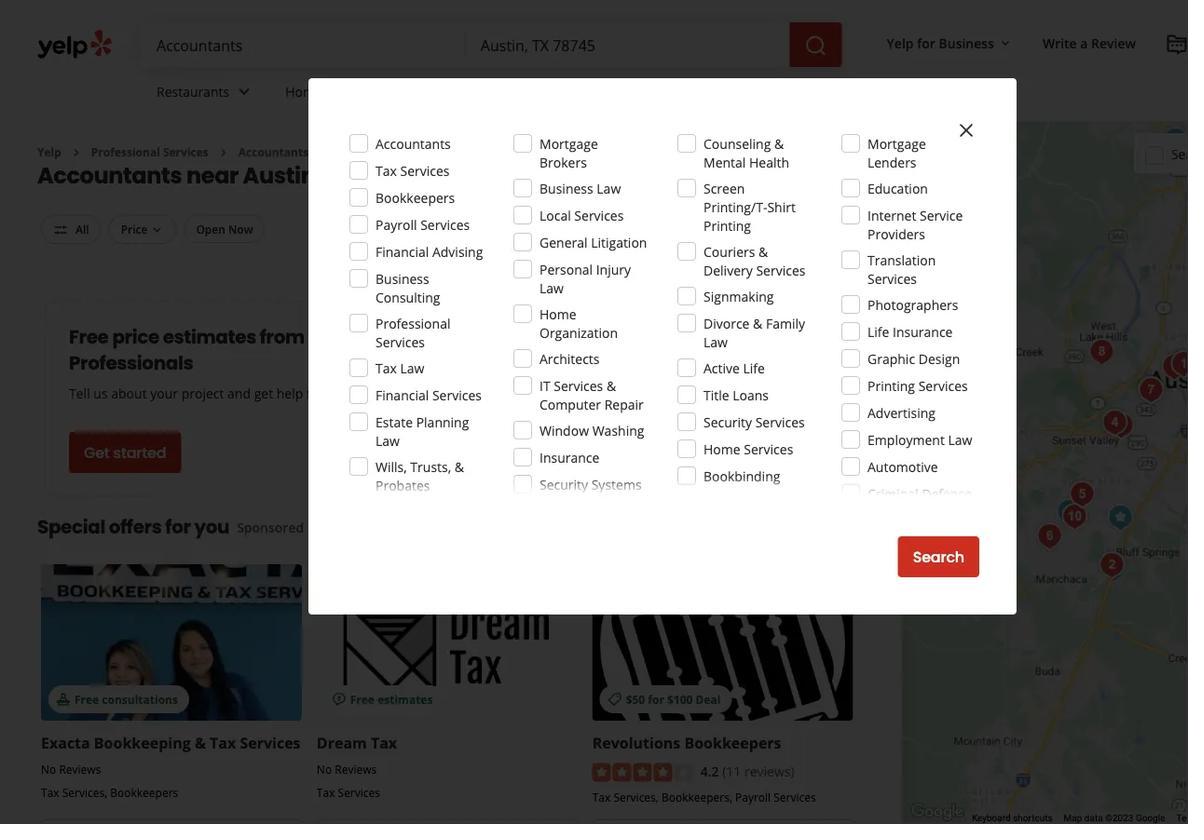 Task type: locate. For each thing, give the bounding box(es) containing it.
advertising
[[868, 404, 936, 422]]

dream
[[317, 733, 367, 753]]

0 horizontal spatial reviews
[[59, 762, 101, 777]]

0 vertical spatial home services
[[285, 83, 375, 100]]

security left systems
[[540, 476, 588, 493]]

deal
[[696, 692, 721, 707]]

4.2
[[700, 763, 719, 780]]

financial down the payroll services
[[376, 243, 429, 260]]

consulting
[[376, 288, 440, 306]]

2 vertical spatial business
[[376, 270, 429, 287]]

map region
[[718, 95, 1188, 825]]

write
[[1043, 34, 1077, 52]]

graphic
[[868, 350, 915, 368]]

active life
[[704, 359, 765, 377]]

0 vertical spatial home
[[285, 83, 322, 100]]

services up computer
[[554, 377, 603, 395]]

2 horizontal spatial business
[[939, 34, 994, 52]]

0 horizontal spatial mortgage
[[540, 135, 598, 152]]

0 horizontal spatial 16 chevron right v2 image
[[69, 145, 84, 160]]

amy l taylor & company image
[[1064, 476, 1101, 513]]

professional services down consulting
[[376, 314, 451, 351]]

bookkeepers inside 'search' dialog
[[376, 189, 455, 206]]

1 horizontal spatial estimates
[[378, 692, 433, 707]]

window
[[540, 422, 589, 439]]

services down dream tax link
[[338, 785, 380, 800]]

1 vertical spatial professional
[[376, 314, 451, 332]]

printing down graphic
[[868, 377, 915, 395]]

law down criminal
[[868, 504, 892, 521]]

law down divorce
[[704, 333, 728, 351]]

yelp inside button
[[887, 34, 914, 52]]

1 vertical spatial insurance
[[540, 449, 600, 466]]

0 horizontal spatial bookkeepers
[[110, 785, 178, 800]]

1 financial from the top
[[376, 243, 429, 260]]

planning
[[416, 413, 469, 431]]

open now button
[[184, 215, 265, 243]]

home services down security services in the right bottom of the page
[[704, 440, 793, 458]]

& inside divorce & family law
[[753, 314, 763, 332]]

law
[[597, 179, 621, 197], [540, 279, 564, 297], [704, 333, 728, 351], [400, 359, 424, 377], [948, 431, 972, 449], [376, 432, 400, 450], [868, 504, 892, 521]]

tax down '4.2 star rating' image on the bottom
[[592, 790, 611, 805]]

tell
[[69, 384, 90, 402]]

services down loans
[[755, 413, 805, 431]]

exacta bookkeeping & tax services no reviews tax services, bookkeepers
[[41, 733, 301, 800]]

life up loans
[[743, 359, 765, 377]]

heston tax co image
[[1103, 407, 1140, 444]]

no down exacta
[[41, 762, 56, 777]]

bookkeepers down the tax services
[[376, 189, 455, 206]]

1 horizontal spatial for
[[648, 692, 664, 707]]

security down title loans
[[704, 413, 752, 431]]

& right trusts, in the bottom of the page
[[454, 458, 464, 476]]

free consultations link
[[41, 565, 302, 721]]

services up signmaking
[[756, 261, 806, 279]]

insurance up graphic design
[[893, 323, 953, 341]]

reviews down dream tax link
[[335, 762, 377, 777]]

estate planning law
[[376, 413, 469, 450]]

1 vertical spatial business
[[540, 179, 593, 197]]

data
[[1084, 813, 1103, 824]]

tax law
[[376, 359, 424, 377]]

payroll services
[[376, 216, 470, 233]]

1 horizontal spatial bookkeepers
[[376, 189, 455, 206]]

get started
[[84, 442, 166, 463]]

0 vertical spatial security
[[704, 413, 752, 431]]

about
[[111, 384, 147, 402]]

printing inside screen printing/t-shirt printing
[[704, 217, 751, 234]]

24 chevron down v2 image
[[233, 81, 256, 103]]

home services
[[285, 83, 375, 100], [704, 440, 793, 458]]

bookkeepers,
[[661, 790, 732, 805]]

0 vertical spatial from
[[260, 324, 305, 350]]

employment law
[[868, 431, 972, 449]]

0 horizontal spatial professional services
[[91, 144, 209, 160]]

1 vertical spatial printing
[[868, 377, 915, 395]]

howe & romero, cpas image
[[1031, 518, 1068, 555]]

active
[[704, 359, 740, 377]]

for left you
[[165, 514, 191, 540]]

professional services down restaurants
[[91, 144, 209, 160]]

business up consulting
[[376, 270, 429, 287]]

payroll down 4.2 (11 reviews)
[[735, 790, 771, 805]]

2 reviews from the left
[[335, 762, 377, 777]]

& right "couriers"
[[759, 243, 768, 260]]

providers
[[868, 225, 925, 243]]

security services
[[704, 413, 805, 431]]

internet service providers
[[868, 206, 963, 243]]

payroll up financial advising
[[376, 216, 417, 233]]

five stone tax advisers image
[[1157, 122, 1188, 159]]

services,
[[62, 785, 107, 800], [614, 790, 659, 805]]

tax up the tax law
[[357, 324, 390, 350]]

free for estimates
[[350, 692, 375, 707]]

open
[[196, 221, 225, 237]]

1 horizontal spatial from
[[307, 384, 336, 402]]

16 chevron right v2 image left accountants link
[[216, 145, 231, 160]]

insurance
[[893, 323, 953, 341], [540, 449, 600, 466]]

estate
[[376, 413, 413, 431]]

0 horizontal spatial for
[[165, 514, 191, 540]]

16 chevron right v2 image for professional services
[[69, 145, 84, 160]]

0 vertical spatial business
[[939, 34, 994, 52]]

1 vertical spatial financial
[[376, 386, 429, 404]]

1 vertical spatial security
[[540, 476, 588, 493]]

insogna cpa image
[[1083, 334, 1121, 371]]

yelp right search icon
[[887, 34, 914, 52]]

1 vertical spatial payroll
[[735, 790, 771, 805]]

mortgage up brokers
[[540, 135, 598, 152]]

0 horizontal spatial services,
[[62, 785, 107, 800]]

0 horizontal spatial accountants
[[37, 160, 182, 191]]

0 vertical spatial for
[[917, 34, 935, 52]]

cor bookkeeping & consulting image
[[1133, 372, 1170, 409], [1133, 372, 1170, 409]]

from left "local"
[[260, 324, 305, 350]]

keyboard
[[972, 813, 1011, 824]]

1 horizontal spatial insurance
[[893, 323, 953, 341]]

1 horizontal spatial no
[[317, 762, 332, 777]]

mortgage for lenders
[[868, 135, 926, 152]]

0 vertical spatial yelp
[[887, 34, 914, 52]]

services inside "couriers & delivery services"
[[756, 261, 806, 279]]

business inside button
[[939, 34, 994, 52]]

services down translation on the right top of page
[[868, 270, 917, 287]]

16 deal v2 image
[[607, 692, 622, 707]]

accountants near austin, tx 78745
[[37, 160, 425, 191]]

& right bookkeeping
[[195, 733, 206, 753]]

revolutions bookkeepers image
[[1051, 494, 1088, 531]]

accountants up all
[[37, 160, 182, 191]]

reviews
[[59, 762, 101, 777], [335, 762, 377, 777]]

& left family
[[753, 314, 763, 332]]

accountants up the tax services
[[376, 135, 451, 152]]

1 vertical spatial home services
[[704, 440, 793, 458]]

personal
[[540, 260, 593, 278]]

1 vertical spatial life
[[743, 359, 765, 377]]

counseling
[[704, 135, 771, 152]]

2 financial from the top
[[376, 386, 429, 404]]

1 horizontal spatial professional
[[376, 314, 451, 332]]

walker glantz - austin image
[[1156, 349, 1188, 386]]

reviews)
[[744, 763, 795, 780]]

services up general litigation
[[574, 206, 624, 224]]

free inside free price estimates from local tax professionals tell us about your project and get help from sponsored businesses.
[[69, 324, 109, 350]]

bookkeepers up the (11
[[684, 733, 781, 753]]

services down design
[[918, 377, 968, 395]]

defense
[[922, 485, 972, 503]]

services, down '4.2 star rating' image on the bottom
[[614, 790, 659, 805]]

0 horizontal spatial payroll
[[376, 216, 417, 233]]

16 chevron right v2 image
[[69, 145, 84, 160], [216, 145, 231, 160]]

and
[[227, 384, 251, 402]]

home right 24 chevron down v2 icon
[[285, 83, 322, 100]]

offers
[[109, 514, 162, 540]]

started
[[113, 442, 166, 463]]

1 horizontal spatial yelp
[[887, 34, 914, 52]]

services up advising
[[420, 216, 470, 233]]

professional right "yelp" "link"
[[91, 144, 160, 160]]

services left dream at the bottom left
[[240, 733, 301, 753]]

window washing
[[540, 422, 644, 439]]

0 horizontal spatial printing
[[704, 217, 751, 234]]

sort:
[[693, 170, 722, 187]]

0 horizontal spatial from
[[260, 324, 305, 350]]

2 no from the left
[[317, 762, 332, 777]]

service
[[920, 206, 963, 224]]

services inside "link"
[[326, 83, 375, 100]]

exacta bookkeeping & tax services image
[[1102, 499, 1139, 537]]

mortgage up lenders
[[868, 135, 926, 152]]

brokers
[[540, 153, 587, 171]]

2 mortgage from the left
[[868, 135, 926, 152]]

home up organization
[[540, 305, 576, 323]]

bookkeepers down bookkeeping
[[110, 785, 178, 800]]

home services link
[[270, 67, 416, 121]]

tax inside free price estimates from local tax professionals tell us about your project and get help from sponsored businesses.
[[357, 324, 390, 350]]

0 vertical spatial printing
[[704, 217, 751, 234]]

1 reviews from the left
[[59, 762, 101, 777]]

1 vertical spatial bookkeepers
[[684, 733, 781, 753]]

16 free estimates v2 image
[[332, 692, 346, 707]]

free right 16 free estimates v2 image
[[350, 692, 375, 707]]

0 horizontal spatial no
[[41, 762, 56, 777]]

& inside exacta bookkeeping & tax services no reviews tax services, bookkeepers
[[195, 733, 206, 753]]

1 horizontal spatial payroll
[[735, 790, 771, 805]]

financial down the tax law
[[376, 386, 429, 404]]

business left '16 chevron down v2' 'icon'
[[939, 34, 994, 52]]

sea
[[1171, 145, 1188, 163]]

0 horizontal spatial home services
[[285, 83, 375, 100]]

services up tx
[[326, 83, 375, 100]]

16 free consultations v2 image
[[56, 692, 71, 707]]

write a review link
[[1035, 26, 1143, 60]]

1 mortgage from the left
[[540, 135, 598, 152]]

personal injury law
[[540, 260, 631, 297]]

0 vertical spatial financial
[[376, 243, 429, 260]]

blaine gary cpa image
[[1096, 404, 1134, 442]]

2 horizontal spatial accountants
[[376, 135, 451, 152]]

for inside 'yelp for business' button
[[917, 34, 935, 52]]

tax right bookkeeping
[[210, 733, 236, 753]]

tax right tx
[[376, 162, 397, 179]]

estimates up project
[[163, 324, 256, 350]]

dimov tax specialists image
[[1165, 346, 1188, 383], [1165, 346, 1188, 383]]

services up the tax law
[[376, 333, 425, 351]]

free right 16 free consultations v2 image
[[75, 692, 99, 707]]

filters group
[[37, 215, 269, 244]]

map
[[1064, 813, 1082, 824]]

screen printing/t-shirt printing
[[704, 179, 796, 234]]

1 horizontal spatial home services
[[704, 440, 793, 458]]

services down restaurants
[[163, 144, 209, 160]]

printing
[[704, 217, 751, 234], [868, 377, 915, 395]]

1 horizontal spatial mortgage
[[868, 135, 926, 152]]

insurance down 'window'
[[540, 449, 600, 466]]

0 vertical spatial professional services
[[91, 144, 209, 160]]

1 vertical spatial professional services
[[376, 314, 451, 351]]

0 vertical spatial estimates
[[163, 324, 256, 350]]

law up financial services
[[400, 359, 424, 377]]

0 vertical spatial professional
[[91, 144, 160, 160]]

life up graphic
[[868, 323, 889, 341]]

revolutions
[[592, 733, 681, 753]]

1 horizontal spatial business
[[540, 179, 593, 197]]

no down dream at the bottom left
[[317, 762, 332, 777]]

yelp for "yelp" "link"
[[37, 144, 61, 160]]

law down estate
[[376, 432, 400, 450]]

for right $50
[[648, 692, 664, 707]]

from
[[260, 324, 305, 350], [307, 384, 336, 402]]

1 horizontal spatial life
[[868, 323, 889, 341]]

1 horizontal spatial professional services
[[376, 314, 451, 351]]

4.2 star rating image
[[592, 764, 693, 782]]

accountants down 24 chevron down v2 icon
[[238, 144, 309, 160]]

search dialog
[[0, 0, 1188, 825]]

reviews down exacta
[[59, 762, 101, 777]]

close image
[[955, 119, 977, 142]]

free price estimates from local tax professionals tell us about your project and get help from sponsored businesses.
[[69, 324, 478, 402]]

from right help
[[307, 384, 336, 402]]

search image
[[805, 35, 827, 57]]

0 horizontal spatial insurance
[[540, 449, 600, 466]]

1 16 chevron right v2 image from the left
[[69, 145, 84, 160]]

1 horizontal spatial reviews
[[335, 762, 377, 777]]

1 horizontal spatial accountants
[[238, 144, 309, 160]]

it
[[540, 377, 550, 395]]

1 no from the left
[[41, 762, 56, 777]]

for left '16 chevron down v2' 'icon'
[[917, 34, 935, 52]]

security systems
[[540, 476, 642, 493]]

it services & computer repair
[[540, 377, 644, 413]]

services
[[326, 83, 375, 100], [163, 144, 209, 160], [400, 162, 450, 179], [574, 206, 624, 224], [420, 216, 470, 233], [756, 261, 806, 279], [868, 270, 917, 287], [376, 333, 425, 351], [554, 377, 603, 395], [918, 377, 968, 395], [432, 386, 482, 404], [755, 413, 805, 431], [744, 440, 793, 458], [240, 733, 301, 753], [338, 785, 380, 800], [774, 790, 816, 805]]

0 horizontal spatial estimates
[[163, 324, 256, 350]]

employment
[[868, 431, 945, 449]]

2 vertical spatial bookkeepers
[[110, 785, 178, 800]]

0 horizontal spatial professional
[[91, 144, 160, 160]]

life
[[868, 323, 889, 341], [743, 359, 765, 377]]

law down personal
[[540, 279, 564, 297]]

payroll
[[376, 216, 417, 233], [735, 790, 771, 805]]

for inside $50 for $100 deal link
[[648, 692, 664, 707]]

2 16 chevron right v2 image from the left
[[216, 145, 231, 160]]

0 horizontal spatial life
[[743, 359, 765, 377]]

delivery
[[704, 261, 753, 279]]

services, down exacta
[[62, 785, 107, 800]]

security for security systems
[[540, 476, 588, 493]]

2 vertical spatial for
[[648, 692, 664, 707]]

business consulting
[[376, 270, 440, 306]]

& up health
[[774, 135, 784, 152]]

estimates up dream tax link
[[378, 692, 433, 707]]

tax up sponsored
[[376, 359, 397, 377]]

accountants
[[376, 135, 451, 152], [238, 144, 309, 160], [37, 160, 182, 191]]

no
[[41, 762, 56, 777], [317, 762, 332, 777]]

law up local services
[[597, 179, 621, 197]]

free for consultations
[[75, 692, 99, 707]]

services down security services in the right bottom of the page
[[744, 440, 793, 458]]

mortgage
[[540, 135, 598, 152], [868, 135, 926, 152]]

home services up accountants link
[[285, 83, 375, 100]]

services up the payroll services
[[400, 162, 450, 179]]

litigation
[[591, 233, 647, 251]]

yelp up the 16 filter v2 icon
[[37, 144, 61, 160]]

0 vertical spatial payroll
[[376, 216, 417, 233]]

mortgage for brokers
[[540, 135, 598, 152]]

law right employment
[[948, 431, 972, 449]]

1 horizontal spatial home
[[540, 305, 576, 323]]

business categories element
[[142, 67, 1188, 121]]

computer
[[540, 396, 601, 413]]

review
[[1091, 34, 1136, 52]]

keyboard shortcuts
[[972, 813, 1053, 824]]

washing
[[592, 422, 644, 439]]

1 vertical spatial yelp
[[37, 144, 61, 160]]

mental
[[704, 153, 746, 171]]

accountants for accountants link
[[238, 144, 309, 160]]

16 chevron right v2 image right "yelp" "link"
[[69, 145, 84, 160]]

free left "price"
[[69, 324, 109, 350]]

onion creek tax service image
[[1094, 547, 1131, 584]]

law inside personal injury law
[[540, 279, 564, 297]]

None search field
[[142, 22, 846, 67]]

business for business law
[[540, 179, 593, 197]]

2 horizontal spatial for
[[917, 34, 935, 52]]

0 vertical spatial bookkeepers
[[376, 189, 455, 206]]

& up repair
[[607, 377, 616, 395]]

business inside business consulting
[[376, 270, 429, 287]]

0 horizontal spatial yelp
[[37, 144, 61, 160]]

0 horizontal spatial business
[[376, 270, 429, 287]]

business down brokers
[[540, 179, 593, 197]]

1 vertical spatial home
[[540, 305, 576, 323]]

divorce
[[704, 314, 750, 332]]

home up bookbinding
[[704, 440, 740, 458]]

1 horizontal spatial 16 chevron right v2 image
[[216, 145, 231, 160]]

1 vertical spatial estimates
[[378, 692, 433, 707]]

1 horizontal spatial security
[[704, 413, 752, 431]]

0 horizontal spatial home
[[285, 83, 322, 100]]

professional down consulting
[[376, 314, 451, 332]]

0 horizontal spatial security
[[540, 476, 588, 493]]

2 horizontal spatial home
[[704, 440, 740, 458]]

printing down printing/t-
[[704, 217, 751, 234]]

yelp
[[887, 34, 914, 52], [37, 144, 61, 160]]

law inside estate planning law
[[376, 432, 400, 450]]

estimates
[[163, 324, 256, 350], [378, 692, 433, 707]]

accountants inside 'search' dialog
[[376, 135, 451, 152]]



Task type: vqa. For each thing, say whether or not it's contained in the screenshot.
the estate
yes



Task type: describe. For each thing, give the bounding box(es) containing it.
dream tax link
[[317, 733, 397, 753]]

services up the planning
[[432, 386, 482, 404]]

business law
[[540, 179, 621, 197]]

couriers
[[704, 243, 755, 260]]

16 info v2 image
[[850, 171, 865, 186]]

reviews inside dream tax no reviews tax services
[[335, 762, 377, 777]]

mulko accounting,taxation & consulting image
[[1165, 347, 1188, 384]]

yelp for business button
[[879, 26, 1020, 60]]

1 horizontal spatial printing
[[868, 377, 915, 395]]

your
[[150, 384, 178, 402]]

bookkeeping
[[94, 733, 191, 753]]

general litigation
[[540, 233, 647, 251]]

all button
[[41, 215, 101, 244]]

criminal defense law
[[868, 485, 972, 521]]

financial for financial advising
[[376, 243, 429, 260]]

restaurants
[[157, 83, 229, 100]]

tax down dream at the bottom left
[[317, 785, 335, 800]]

& inside wills, trusts, & probates
[[454, 458, 464, 476]]

exacta
[[41, 733, 90, 753]]

professional services inside 'search' dialog
[[376, 314, 451, 351]]

no inside dream tax no reviews tax services
[[317, 762, 332, 777]]

printing services
[[868, 377, 968, 395]]

law inside criminal defense law
[[868, 504, 892, 521]]

1 vertical spatial for
[[165, 514, 191, 540]]

bookbinding
[[704, 467, 780, 485]]

services, inside exacta bookkeeping & tax services no reviews tax services, bookkeepers
[[62, 785, 107, 800]]

free for price
[[69, 324, 109, 350]]

16 chevron down v2 image
[[998, 36, 1013, 51]]

general
[[540, 233, 588, 251]]

no inside exacta bookkeeping & tax services no reviews tax services, bookkeepers
[[41, 762, 56, 777]]

graphic design
[[868, 350, 960, 368]]

78745
[[359, 160, 425, 191]]

home inside home organization
[[540, 305, 576, 323]]

life insurance
[[868, 323, 953, 341]]

search button
[[898, 537, 979, 578]]

project
[[181, 384, 224, 402]]

yelp for yelp for business
[[887, 34, 914, 52]]

yelp for business
[[887, 34, 994, 52]]

payroll inside 'search' dialog
[[376, 216, 417, 233]]

security for security services
[[704, 413, 752, 431]]

0 vertical spatial life
[[868, 323, 889, 341]]

services inside it services & computer repair
[[554, 377, 603, 395]]

1 vertical spatial from
[[307, 384, 336, 402]]

a
[[1080, 34, 1088, 52]]

austin,
[[243, 160, 321, 191]]

financial services
[[376, 386, 482, 404]]

reviews inside exacta bookkeeping & tax services no reviews tax services, bookkeepers
[[59, 762, 101, 777]]

get started button
[[69, 432, 181, 473]]

services down reviews)
[[774, 790, 816, 805]]

businesses.
[[408, 384, 478, 402]]

translation
[[868, 251, 936, 269]]

internet
[[868, 206, 916, 224]]

home inside "link"
[[285, 83, 322, 100]]

all
[[75, 221, 89, 237]]

lenders
[[868, 153, 916, 171]]

search
[[913, 547, 964, 568]]

(11
[[722, 763, 741, 780]]

home services inside 'search' dialog
[[704, 440, 793, 458]]

$50
[[626, 692, 645, 707]]

consultations
[[102, 692, 178, 707]]

16 filter v2 image
[[53, 223, 68, 237]]

printing/t-
[[704, 198, 767, 216]]

0 vertical spatial insurance
[[893, 323, 953, 341]]

services inside professional services
[[376, 333, 425, 351]]

law inside divorce & family law
[[704, 333, 728, 351]]

& inside counseling & mental health
[[774, 135, 784, 152]]

write a review
[[1043, 34, 1136, 52]]

& inside "couriers & delivery services"
[[759, 243, 768, 260]]

dream tax no reviews tax services
[[317, 733, 397, 800]]

1 horizontal spatial services,
[[614, 790, 659, 805]]

get
[[254, 384, 273, 402]]

health
[[749, 153, 789, 171]]

revolutions bookkeepers
[[592, 733, 781, 753]]

you
[[194, 514, 229, 540]]

couriers & delivery services
[[704, 243, 806, 279]]

financial for financial services
[[376, 386, 429, 404]]

restaurants link
[[142, 67, 270, 121]]

architects
[[540, 350, 600, 368]]

professional inside 'search' dialog
[[376, 314, 451, 332]]

user actions element
[[872, 26, 1188, 63]]

for for yelp
[[917, 34, 935, 52]]

2 horizontal spatial bookkeepers
[[684, 733, 781, 753]]

professional services link
[[91, 144, 209, 160]]

google image
[[907, 800, 968, 825]]

business for business consulting
[[376, 270, 429, 287]]

accountants for accountants near austin, tx 78745
[[37, 160, 182, 191]]

near
[[186, 160, 238, 191]]

yelp link
[[37, 144, 61, 160]]

injury
[[596, 260, 631, 278]]

accountants link
[[238, 144, 309, 160]]

trusts,
[[410, 458, 451, 476]]

tx
[[326, 160, 354, 191]]

for for $50
[[648, 692, 664, 707]]

help
[[277, 384, 303, 402]]

©2023
[[1105, 813, 1133, 824]]

loans
[[733, 386, 769, 404]]

local
[[540, 206, 571, 224]]

sweeten cpa image
[[1056, 499, 1094, 536]]

local services
[[540, 206, 624, 224]]

google
[[1136, 813, 1165, 824]]

title
[[704, 386, 729, 404]]

services inside dream tax no reviews tax services
[[338, 785, 380, 800]]

16 chevron right v2 image for accountants
[[216, 145, 231, 160]]

counseling & mental health
[[704, 135, 789, 171]]

sponsored
[[340, 384, 405, 402]]

projects image
[[1166, 34, 1188, 56]]

services inside translation services
[[868, 270, 917, 287]]

tax down exacta
[[41, 785, 59, 800]]

systems
[[591, 476, 642, 493]]

& inside it services & computer repair
[[607, 377, 616, 395]]

bookkeepers inside exacta bookkeeping & tax services no reviews tax services, bookkeepers
[[110, 785, 178, 800]]

probates
[[376, 477, 430, 494]]

wills, trusts, & probates
[[376, 458, 464, 494]]

open now
[[196, 221, 253, 237]]

design
[[919, 350, 960, 368]]

estimates inside free price estimates from local tax professionals tell us about your project and get help from sponsored businesses.
[[163, 324, 256, 350]]

advising
[[432, 243, 483, 260]]

free price estimates from local tax professionals image
[[696, 346, 789, 439]]

title loans
[[704, 386, 769, 404]]

tax right dream at the bottom left
[[371, 733, 397, 753]]

screen
[[704, 179, 745, 197]]

financial advising
[[376, 243, 483, 260]]

automotive
[[868, 458, 938, 476]]

local
[[308, 324, 353, 350]]

mortgage brokers
[[540, 135, 598, 171]]

home services inside "link"
[[285, 83, 375, 100]]

2 vertical spatial home
[[704, 440, 740, 458]]

special offers for you sponsored
[[37, 514, 304, 540]]

sponsored
[[237, 518, 304, 536]]

services inside exacta bookkeeping & tax services no reviews tax services, bookkeepers
[[240, 733, 301, 753]]



